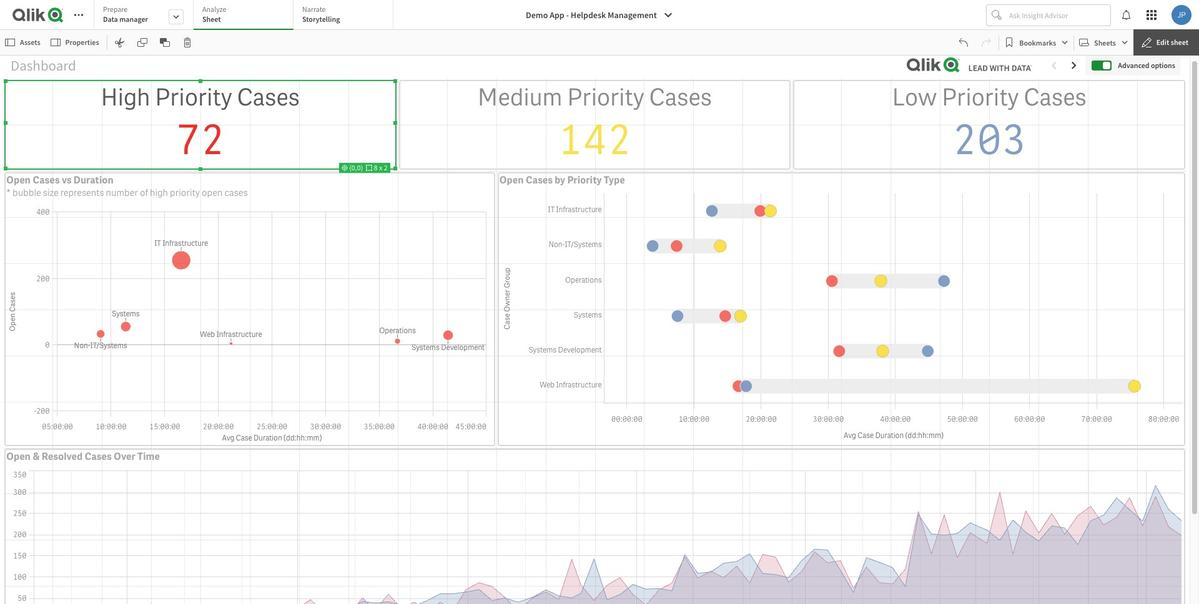 Task type: vqa. For each thing, say whether or not it's contained in the screenshot.
Open Cases by Priority Type
yes



Task type: locate. For each thing, give the bounding box(es) containing it.
assets
[[20, 37, 40, 47]]

manager
[[119, 14, 148, 24]]

high priority cases 72
[[101, 82, 300, 167]]

analyze sheet
[[202, 4, 226, 24]]

cases
[[237, 82, 300, 113], [649, 82, 712, 113], [1024, 82, 1087, 113], [33, 174, 60, 187], [526, 174, 553, 187], [85, 451, 112, 464]]

helpdesk
[[571, 9, 606, 21]]

resolved
[[42, 451, 83, 464]]

open inside the open cases vs duration * bubble size represents number of high priority open cases
[[6, 174, 31, 187]]

demo app - helpdesk management
[[526, 9, 657, 21]]

tab list containing prepare
[[94, 0, 398, 31]]

medium priority cases 142
[[478, 82, 712, 167]]

sheet
[[1171, 37, 1189, 47]]

*
[[6, 187, 11, 199]]

72
[[176, 113, 225, 167]]

priority
[[155, 82, 232, 113], [567, 82, 645, 113], [942, 82, 1019, 113], [568, 174, 602, 187]]

203
[[953, 113, 1027, 167]]

8
[[374, 163, 378, 172]]

narrate storytelling
[[302, 4, 340, 24]]

low
[[892, 82, 937, 113]]

bookmarks button
[[1002, 32, 1071, 52]]

assets button
[[2, 32, 45, 52]]

management
[[608, 9, 657, 21]]

open
[[6, 174, 31, 187], [500, 174, 524, 187], [6, 451, 31, 464]]

by
[[555, 174, 565, 187]]

demo
[[526, 9, 548, 21]]

priority inside high priority cases 72
[[155, 82, 232, 113]]

next sheet: performance image
[[1070, 60, 1080, 70]]

142
[[558, 113, 632, 167]]

open for open & resolved cases over time
[[6, 451, 31, 464]]

cases inside low priority cases 203
[[1024, 82, 1087, 113]]

tab list
[[94, 0, 398, 31]]

priority for 72
[[155, 82, 232, 113]]

of
[[140, 187, 148, 199]]

open left &
[[6, 451, 31, 464]]

open left size at the top left
[[6, 174, 31, 187]]

2
[[384, 163, 388, 172]]

8 x 2
[[372, 163, 388, 172]]

options
[[1151, 60, 1176, 70]]

open left by
[[500, 174, 524, 187]]

cases inside high priority cases 72
[[237, 82, 300, 113]]

paste image
[[160, 37, 170, 47]]

application
[[0, 0, 1199, 605]]

priority
[[170, 187, 200, 199]]

duration
[[74, 174, 114, 187]]

-
[[566, 9, 569, 21]]

priority inside medium priority cases 142
[[567, 82, 645, 113]]

priority inside low priority cases 203
[[942, 82, 1019, 113]]

cases
[[225, 187, 248, 199]]

properties
[[65, 37, 99, 47]]



Task type: describe. For each thing, give the bounding box(es) containing it.
vs
[[62, 174, 71, 187]]

data
[[103, 14, 118, 24]]

storytelling
[[302, 14, 340, 24]]

type
[[604, 174, 625, 187]]

bubble
[[13, 187, 41, 199]]

properties button
[[48, 32, 104, 52]]

open
[[202, 187, 223, 199]]

cut image
[[115, 37, 125, 47]]

low priority cases 203
[[892, 82, 1087, 167]]

analyze
[[202, 4, 226, 14]]

number
[[106, 187, 138, 199]]

advanced
[[1118, 60, 1150, 70]]

delete image
[[182, 37, 192, 47]]

edit
[[1157, 37, 1170, 47]]

open cases vs duration * bubble size represents number of high priority open cases
[[6, 174, 248, 199]]

prepare
[[103, 4, 128, 14]]

prepare data manager
[[103, 4, 148, 24]]

app
[[550, 9, 565, 21]]

high
[[150, 187, 168, 199]]

&
[[33, 451, 40, 464]]

high
[[101, 82, 150, 113]]

over
[[114, 451, 135, 464]]

narrate
[[302, 4, 326, 14]]

sheets
[[1095, 38, 1116, 47]]

size
[[43, 187, 58, 199]]

edit sheet
[[1157, 37, 1189, 47]]

advanced options
[[1118, 60, 1176, 70]]

Ask Insight Advisor text field
[[1007, 5, 1111, 25]]

sheets button
[[1077, 32, 1131, 52]]

undo image
[[959, 37, 969, 47]]

time
[[138, 451, 160, 464]]

james peterson image
[[1172, 5, 1192, 25]]

open cases by priority type
[[500, 174, 625, 187]]

x
[[379, 163, 383, 172]]

application containing 72
[[0, 0, 1199, 605]]

represents
[[60, 187, 104, 199]]

edit sheet button
[[1134, 29, 1199, 56]]

cases inside the open cases vs duration * bubble size represents number of high priority open cases
[[33, 174, 60, 187]]

copy image
[[137, 37, 147, 47]]

open for open cases vs duration * bubble size represents number of high priority open cases
[[6, 174, 31, 187]]

(0,0)
[[348, 163, 366, 172]]

priority for 142
[[567, 82, 645, 113]]

open & resolved cases over time
[[6, 451, 160, 464]]

medium
[[478, 82, 563, 113]]

priority for 203
[[942, 82, 1019, 113]]

open for open cases by priority type
[[500, 174, 524, 187]]

sheet
[[202, 14, 221, 24]]

bookmarks
[[1020, 38, 1056, 47]]

cases inside medium priority cases 142
[[649, 82, 712, 113]]

demo app - helpdesk management button
[[519, 5, 681, 25]]



